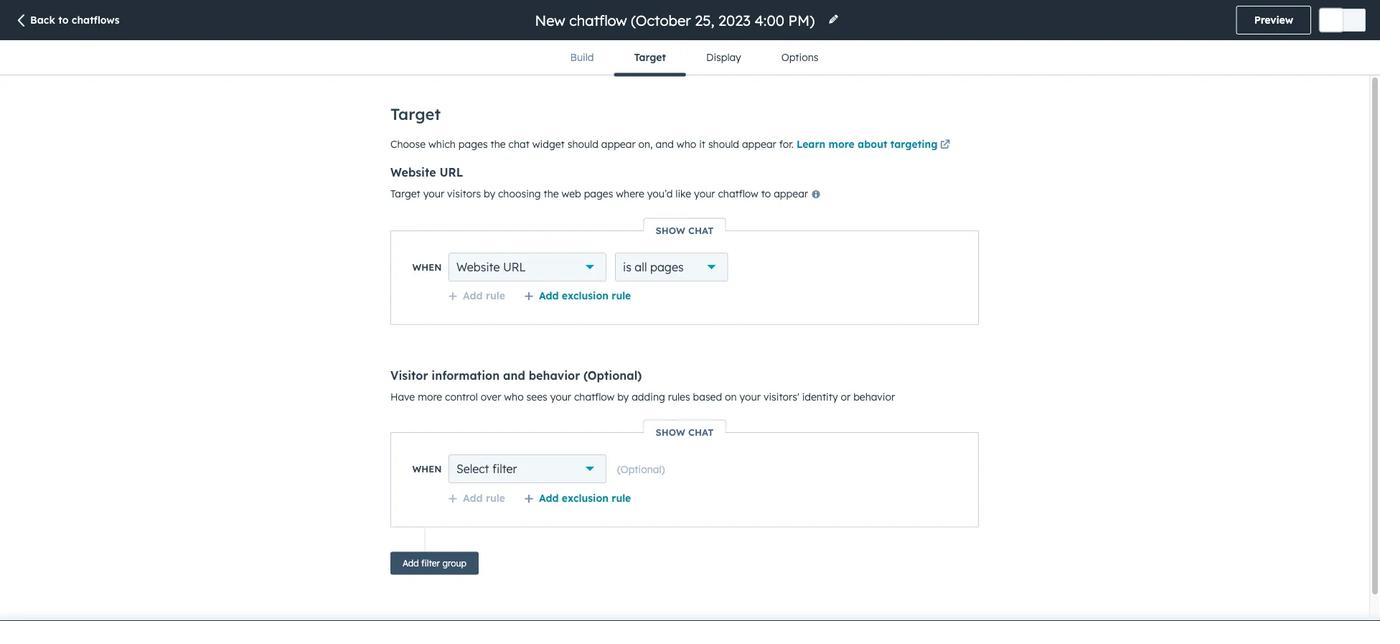 Task type: describe. For each thing, give the bounding box(es) containing it.
0 horizontal spatial the
[[491, 137, 506, 150]]

target your visitors by choosing the web pages where you'd like your chatflow to appear
[[391, 187, 811, 200]]

0 vertical spatial website url
[[391, 165, 463, 179]]

web
[[562, 187, 581, 200]]

1 horizontal spatial the
[[544, 187, 559, 200]]

learn more about targeting link
[[797, 136, 953, 154]]

or
[[841, 390, 851, 403]]

learn more about targeting
[[797, 137, 938, 150]]

add filter group button
[[391, 552, 479, 575]]

display button
[[686, 40, 761, 75]]

information
[[432, 368, 500, 382]]

add rule button for website
[[448, 289, 505, 302]]

navigation containing build
[[550, 40, 839, 76]]

filter for select
[[492, 462, 517, 476]]

exclusion for website url
[[562, 289, 609, 302]]

visitor
[[391, 368, 428, 382]]

options button
[[761, 40, 839, 75]]

2 should from the left
[[708, 137, 739, 150]]

visitors'
[[764, 390, 800, 403]]

preview
[[1255, 14, 1294, 26]]

1 horizontal spatial and
[[656, 137, 674, 150]]

link opens in a new window image inside 'learn more about targeting' link
[[941, 140, 951, 150]]

is all pages
[[623, 260, 684, 274]]

0 horizontal spatial who
[[504, 390, 524, 403]]

0 vertical spatial who
[[677, 137, 697, 150]]

add exclusion rule for url
[[539, 289, 631, 302]]

add rule for website
[[463, 289, 505, 302]]

1 vertical spatial and
[[503, 368, 525, 382]]

add rule for select
[[463, 491, 505, 504]]

is all pages button
[[615, 253, 728, 281]]

1 horizontal spatial behavior
[[854, 390, 895, 403]]

adding
[[632, 390, 665, 403]]

show chat link for select filter
[[644, 426, 726, 438]]

appear left the for.
[[742, 137, 777, 150]]

have
[[391, 390, 415, 403]]

back
[[30, 14, 55, 26]]

rules
[[668, 390, 690, 403]]

pages for all
[[650, 260, 684, 274]]

select
[[457, 462, 489, 476]]

0 horizontal spatial by
[[484, 187, 495, 200]]

website url inside popup button
[[457, 260, 526, 274]]

choose which pages the chat widget should appear on, and who it should appear for.
[[391, 137, 797, 150]]

all
[[635, 260, 647, 274]]

learn
[[797, 137, 826, 150]]

control
[[445, 390, 478, 403]]

to inside button
[[58, 14, 69, 26]]

pages for which
[[459, 137, 488, 150]]

target inside "button"
[[634, 51, 666, 64]]

choosing
[[498, 187, 541, 200]]

targeting
[[891, 137, 938, 150]]

based
[[693, 390, 722, 403]]

you'd
[[647, 187, 673, 200]]

back to chatflows
[[30, 14, 120, 26]]

your left visitors
[[423, 187, 444, 200]]

show for website url
[[656, 224, 686, 236]]

0 vertical spatial website
[[391, 165, 436, 179]]

target button
[[614, 40, 686, 76]]

appear left on,
[[601, 137, 636, 150]]

show for select filter
[[656, 426, 686, 438]]

identity
[[802, 390, 838, 403]]

add filter group
[[403, 558, 467, 569]]

display
[[706, 51, 741, 64]]

show chat for select filter
[[656, 426, 714, 438]]

1 horizontal spatial to
[[761, 187, 771, 200]]

which
[[429, 137, 456, 150]]

your right sees
[[550, 390, 572, 403]]

1 vertical spatial pages
[[584, 187, 613, 200]]



Task type: locate. For each thing, give the bounding box(es) containing it.
1 add exclusion rule from the top
[[539, 289, 631, 302]]

chatflow left adding
[[574, 390, 615, 403]]

0 vertical spatial by
[[484, 187, 495, 200]]

more right have
[[418, 390, 442, 403]]

about
[[858, 137, 888, 150]]

website inside popup button
[[457, 260, 500, 274]]

0 vertical spatial and
[[656, 137, 674, 150]]

1 add exclusion rule button from the top
[[524, 289, 631, 302]]

and right information
[[503, 368, 525, 382]]

add
[[463, 289, 483, 302], [539, 289, 559, 302], [463, 491, 483, 504], [539, 491, 559, 504], [403, 558, 419, 569]]

add exclusion rule down 'is'
[[539, 289, 631, 302]]

show
[[656, 224, 686, 236], [656, 426, 686, 438]]

0 vertical spatial filter
[[492, 462, 517, 476]]

on
[[725, 390, 737, 403]]

behavior right or
[[854, 390, 895, 403]]

1 vertical spatial add exclusion rule
[[539, 491, 631, 504]]

1 vertical spatial add rule
[[463, 491, 505, 504]]

options
[[782, 51, 819, 64]]

1 horizontal spatial by
[[618, 390, 629, 403]]

appear
[[601, 137, 636, 150], [742, 137, 777, 150], [774, 187, 808, 200]]

show chat link for website url
[[644, 224, 726, 236]]

0 vertical spatial add rule
[[463, 289, 505, 302]]

rule
[[486, 289, 505, 302], [612, 289, 631, 302], [486, 491, 505, 504], [612, 491, 631, 504]]

show chat down rules
[[656, 426, 714, 438]]

filter for add
[[421, 558, 440, 569]]

1 vertical spatial add exclusion rule button
[[524, 491, 631, 504]]

behavior up sees
[[529, 368, 580, 382]]

1 should from the left
[[568, 137, 599, 150]]

when
[[413, 261, 442, 273], [413, 463, 442, 475]]

0 vertical spatial pages
[[459, 137, 488, 150]]

pages
[[459, 137, 488, 150], [584, 187, 613, 200], [650, 260, 684, 274]]

2 add rule from the top
[[463, 491, 505, 504]]

when for select filter
[[413, 463, 442, 475]]

who
[[677, 137, 697, 150], [504, 390, 524, 403]]

the left chat
[[491, 137, 506, 150]]

widget
[[533, 137, 565, 150]]

to
[[58, 14, 69, 26], [761, 187, 771, 200]]

1 horizontal spatial who
[[677, 137, 697, 150]]

1 vertical spatial chatflow
[[574, 390, 615, 403]]

pages inside is all pages "popup button"
[[650, 260, 684, 274]]

0 vertical spatial more
[[829, 137, 855, 150]]

0 vertical spatial show chat
[[656, 224, 714, 236]]

more
[[829, 137, 855, 150], [418, 390, 442, 403]]

where
[[616, 187, 645, 200]]

chat for filter
[[688, 426, 714, 438]]

chatflow right like
[[718, 187, 759, 200]]

add exclusion rule for filter
[[539, 491, 631, 504]]

pages right which
[[459, 137, 488, 150]]

exclusion down 'select filter' popup button
[[562, 491, 609, 504]]

select filter button
[[449, 454, 607, 483]]

and
[[656, 137, 674, 150], [503, 368, 525, 382]]

1 horizontal spatial filter
[[492, 462, 517, 476]]

filter left 'group'
[[421, 558, 440, 569]]

0 vertical spatial chat
[[688, 224, 714, 236]]

sees
[[527, 390, 548, 403]]

1 show from the top
[[656, 224, 686, 236]]

add rule down select filter
[[463, 491, 505, 504]]

0 vertical spatial behavior
[[529, 368, 580, 382]]

0 horizontal spatial should
[[568, 137, 599, 150]]

1 vertical spatial add rule button
[[448, 491, 505, 504]]

1 horizontal spatial should
[[708, 137, 739, 150]]

more for have
[[418, 390, 442, 403]]

chat down like
[[688, 224, 714, 236]]

target up choose at the left
[[391, 104, 441, 124]]

visitor information and  behavior (optional)
[[391, 368, 642, 382]]

have more control over who sees your chatflow by adding rules based on your visitors' identity or behavior
[[391, 390, 895, 403]]

2 link opens in a new window image from the top
[[941, 140, 951, 150]]

1 vertical spatial more
[[418, 390, 442, 403]]

add exclusion rule button down 'is'
[[524, 289, 631, 302]]

1 vertical spatial (optional)
[[617, 463, 665, 475]]

for.
[[779, 137, 794, 150]]

add exclusion rule button for select filter
[[524, 491, 631, 504]]

show down rules
[[656, 426, 686, 438]]

1 vertical spatial when
[[413, 463, 442, 475]]

0 vertical spatial add exclusion rule button
[[524, 289, 631, 302]]

add exclusion rule
[[539, 289, 631, 302], [539, 491, 631, 504]]

2 horizontal spatial pages
[[650, 260, 684, 274]]

add rule button
[[448, 289, 505, 302], [448, 491, 505, 504]]

exclusion
[[562, 289, 609, 302], [562, 491, 609, 504]]

2 show from the top
[[656, 426, 686, 438]]

0 vertical spatial show chat link
[[644, 224, 726, 236]]

2 add exclusion rule button from the top
[[524, 491, 631, 504]]

more right learn
[[829, 137, 855, 150]]

build button
[[550, 40, 614, 75]]

1 horizontal spatial more
[[829, 137, 855, 150]]

add rule button down "website url" popup button
[[448, 289, 505, 302]]

target right build
[[634, 51, 666, 64]]

1 vertical spatial who
[[504, 390, 524, 403]]

should right widget
[[568, 137, 599, 150]]

0 vertical spatial chatflow
[[718, 187, 759, 200]]

by left adding
[[618, 390, 629, 403]]

1 vertical spatial filter
[[421, 558, 440, 569]]

0 horizontal spatial behavior
[[529, 368, 580, 382]]

chat down based
[[688, 426, 714, 438]]

by
[[484, 187, 495, 200], [618, 390, 629, 403]]

chat for url
[[688, 224, 714, 236]]

show chat
[[656, 224, 714, 236], [656, 426, 714, 438]]

1 chat from the top
[[688, 224, 714, 236]]

visitors
[[447, 187, 481, 200]]

1 vertical spatial show chat
[[656, 426, 714, 438]]

1 vertical spatial exclusion
[[562, 491, 609, 504]]

1 vertical spatial website url
[[457, 260, 526, 274]]

2 vertical spatial pages
[[650, 260, 684, 274]]

0 vertical spatial to
[[58, 14, 69, 26]]

pages right web on the left of the page
[[584, 187, 613, 200]]

more for learn
[[829, 137, 855, 150]]

1 vertical spatial show chat link
[[644, 426, 726, 438]]

behavior
[[529, 368, 580, 382], [854, 390, 895, 403]]

1 add rule button from the top
[[448, 289, 505, 302]]

like
[[676, 187, 692, 200]]

2 add exclusion rule from the top
[[539, 491, 631, 504]]

should right it
[[708, 137, 739, 150]]

0 vertical spatial (optional)
[[584, 368, 642, 382]]

navigation
[[550, 40, 839, 76]]

0 horizontal spatial chatflow
[[574, 390, 615, 403]]

show chat link
[[644, 224, 726, 236], [644, 426, 726, 438]]

chatflows
[[72, 14, 120, 26]]

on,
[[639, 137, 653, 150]]

link opens in a new window image
[[941, 136, 951, 154], [941, 140, 951, 150]]

your right on on the bottom right of the page
[[740, 390, 761, 403]]

1 link opens in a new window image from the top
[[941, 136, 951, 154]]

who down visitor information and  behavior (optional)
[[504, 390, 524, 403]]

chatflow
[[718, 187, 759, 200], [574, 390, 615, 403]]

build
[[570, 51, 594, 64]]

the
[[491, 137, 506, 150], [544, 187, 559, 200]]

when for website url
[[413, 261, 442, 273]]

it
[[699, 137, 706, 150]]

2 chat from the top
[[688, 426, 714, 438]]

2 vertical spatial target
[[391, 187, 421, 200]]

add rule down "website url" popup button
[[463, 289, 505, 302]]

0 vertical spatial when
[[413, 261, 442, 273]]

0 horizontal spatial pages
[[459, 137, 488, 150]]

website
[[391, 165, 436, 179], [457, 260, 500, 274]]

chat
[[509, 137, 530, 150]]

2 when from the top
[[413, 463, 442, 475]]

0 vertical spatial add rule button
[[448, 289, 505, 302]]

1 horizontal spatial pages
[[584, 187, 613, 200]]

appear down the for.
[[774, 187, 808, 200]]

add rule
[[463, 289, 505, 302], [463, 491, 505, 504]]

filter inside button
[[421, 558, 440, 569]]

exclusion for select filter
[[562, 491, 609, 504]]

1 add rule from the top
[[463, 289, 505, 302]]

is
[[623, 260, 632, 274]]

by right visitors
[[484, 187, 495, 200]]

your right like
[[694, 187, 715, 200]]

2 show chat link from the top
[[644, 426, 726, 438]]

1 vertical spatial target
[[391, 104, 441, 124]]

0 vertical spatial add exclusion rule
[[539, 289, 631, 302]]

should
[[568, 137, 599, 150], [708, 137, 739, 150]]

add rule button down select
[[448, 491, 505, 504]]

1 show chat from the top
[[656, 224, 714, 236]]

add exclusion rule button
[[524, 289, 631, 302], [524, 491, 631, 504]]

the left web on the left of the page
[[544, 187, 559, 200]]

add rule button for select
[[448, 491, 505, 504]]

filter
[[492, 462, 517, 476], [421, 558, 440, 569]]

1 vertical spatial behavior
[[854, 390, 895, 403]]

0 vertical spatial the
[[491, 137, 506, 150]]

1 vertical spatial the
[[544, 187, 559, 200]]

1 when from the top
[[413, 261, 442, 273]]

target
[[634, 51, 666, 64], [391, 104, 441, 124], [391, 187, 421, 200]]

0 horizontal spatial and
[[503, 368, 525, 382]]

1 exclusion from the top
[[562, 289, 609, 302]]

1 horizontal spatial chatflow
[[718, 187, 759, 200]]

show chat down like
[[656, 224, 714, 236]]

show chat link down like
[[644, 224, 726, 236]]

1 vertical spatial to
[[761, 187, 771, 200]]

filter right select
[[492, 462, 517, 476]]

0 horizontal spatial to
[[58, 14, 69, 26]]

0 vertical spatial url
[[440, 165, 463, 179]]

and right on,
[[656, 137, 674, 150]]

0 horizontal spatial website
[[391, 165, 436, 179]]

1 horizontal spatial website
[[457, 260, 500, 274]]

back to chatflows button
[[14, 13, 120, 29]]

0 horizontal spatial more
[[418, 390, 442, 403]]

0 horizontal spatial filter
[[421, 558, 440, 569]]

exclusion down "website url" popup button
[[562, 289, 609, 302]]

show up is all pages "popup button"
[[656, 224, 686, 236]]

1 vertical spatial show
[[656, 426, 686, 438]]

None field
[[534, 10, 820, 30]]

url inside popup button
[[503, 260, 526, 274]]

0 vertical spatial target
[[634, 51, 666, 64]]

chat
[[688, 224, 714, 236], [688, 426, 714, 438]]

add exclusion rule button for website url
[[524, 289, 631, 302]]

add exclusion rule down 'select filter' popup button
[[539, 491, 631, 504]]

1 vertical spatial by
[[618, 390, 629, 403]]

add exclusion rule button down 'select filter' popup button
[[524, 491, 631, 504]]

2 show chat from the top
[[656, 426, 714, 438]]

0 vertical spatial exclusion
[[562, 289, 609, 302]]

show chat for website url
[[656, 224, 714, 236]]

pages right all
[[650, 260, 684, 274]]

1 horizontal spatial url
[[503, 260, 526, 274]]

url
[[440, 165, 463, 179], [503, 260, 526, 274]]

preview button
[[1237, 6, 1312, 34]]

your
[[423, 187, 444, 200], [694, 187, 715, 200], [550, 390, 572, 403], [740, 390, 761, 403]]

filter inside popup button
[[492, 462, 517, 476]]

choose
[[391, 137, 426, 150]]

target down choose at the left
[[391, 187, 421, 200]]

over
[[481, 390, 501, 403]]

1 vertical spatial url
[[503, 260, 526, 274]]

select filter
[[457, 462, 517, 476]]

2 exclusion from the top
[[562, 491, 609, 504]]

1 show chat link from the top
[[644, 224, 726, 236]]

(optional)
[[584, 368, 642, 382], [617, 463, 665, 475]]

who left it
[[677, 137, 697, 150]]

0 vertical spatial show
[[656, 224, 686, 236]]

2 add rule button from the top
[[448, 491, 505, 504]]

show chat link down rules
[[644, 426, 726, 438]]

website url button
[[449, 253, 607, 281]]

1 vertical spatial chat
[[688, 426, 714, 438]]

group
[[443, 558, 467, 569]]

0 horizontal spatial url
[[440, 165, 463, 179]]

1 vertical spatial website
[[457, 260, 500, 274]]

website url
[[391, 165, 463, 179], [457, 260, 526, 274]]



Task type: vqa. For each thing, say whether or not it's contained in the screenshot.
filter in Popup Button
yes



